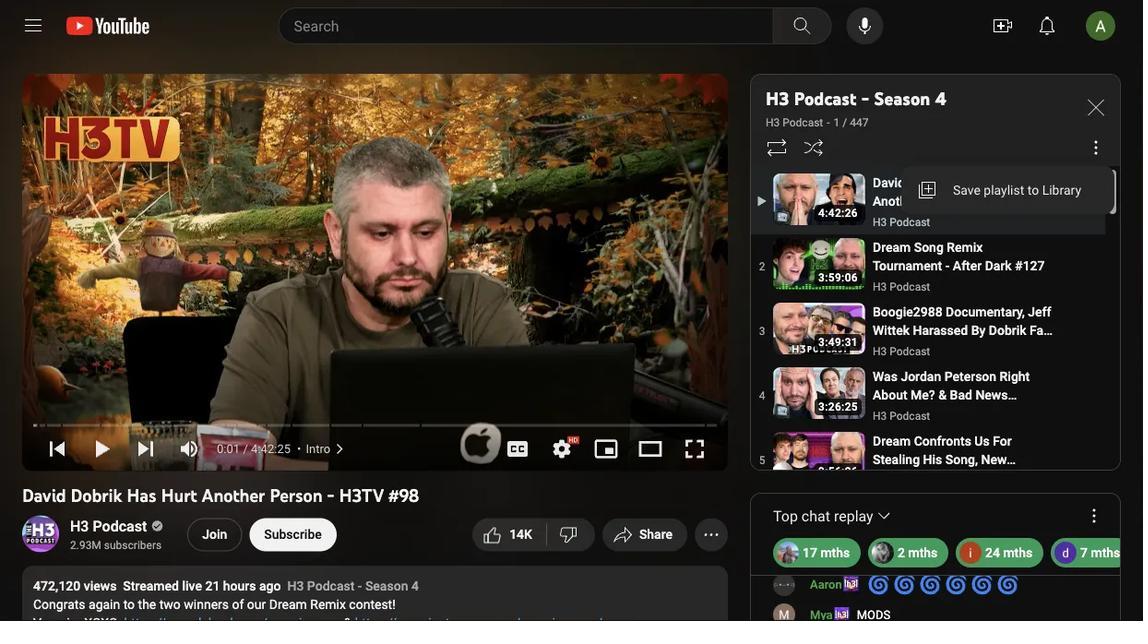 Task type: describe. For each thing, give the bounding box(es) containing it.
to inside 4 7 2 , 1 2 0 views streamed live 2 1 hours ago h3 podcast - season 4 congrats again to the two winners of our dream remix contest! vampira xoxo:
[[123, 597, 135, 612]]

live
[[182, 578, 202, 593]]

472,120 views element
[[33, 392, 123, 595]]

tournament
[[873, 258, 943, 273]]

david dobrik has hurt another person - h3tv #98 by h3 podcast 4 hours, 42 minutes element
[[873, 174, 1054, 210]]

our
[[247, 597, 266, 612]]

season inside 4 7 2 , 1 2 0 views streamed live 2 1 hours ago h3 podcast - season 4 congrats again to the two winners of our dream remix contest! vampira xoxo:
[[365, 578, 408, 593]]

peterson
[[945, 369, 997, 384]]

k
[[524, 527, 533, 542]]

#98 for david dobrik has hurt another person - h3tv #98
[[389, 484, 419, 506]]

Join text field
[[202, 527, 227, 542]]

3 hours, 56 minutes, 26 seconds element
[[819, 465, 859, 478]]

podcast up 1 / 447
[[794, 88, 857, 110]]

podcast inside david dobrik has hurt another person - h3tv #98 h3 podcast
[[890, 216, 931, 229]]

hurt for david dobrik has hurt another person - h3tv #98 h3 podcast
[[976, 175, 1001, 190]]

4:42:26
[[819, 207, 859, 220]]

3 hours, 49 minutes, 31 seconds element
[[819, 336, 859, 349]]

song
[[915, 240, 944, 255]]

hours
[[223, 578, 256, 593]]

▶
[[758, 196, 767, 209]]

dream inside dream song remix tournament - after dark #127 h3 podcast
[[873, 240, 911, 255]]

3:26:25 link
[[774, 367, 866, 421]]

#127
[[1016, 258, 1045, 273]]

to inside option
[[1028, 182, 1040, 198]]

3:59:06
[[819, 271, 859, 284]]

vampira
[[33, 615, 81, 621]]

bad
[[950, 387, 973, 402]]

subscribe
[[264, 527, 322, 542]]

- inside dream song remix tournament - after dark #127 h3 podcast
[[946, 258, 950, 273]]

join
[[202, 527, 227, 542]]

podcast inside 4 7 2 , 1 2 0 views streamed live 2 1 hours ago h3 podcast - season 4 congrats again to the two winners of our dream remix contest! vampira xoxo:
[[307, 578, 355, 593]]

1 up winners
[[213, 578, 220, 593]]

seek slider slider
[[27, 413, 717, 431]]

podcast left 1 / 447
[[783, 116, 824, 129]]

7
[[41, 578, 48, 593]]

2 up "congrats"
[[48, 578, 55, 593]]

h3 inside dream song remix tournament - after dark #127 h3 podcast
[[873, 281, 887, 294]]

remix inside dream song remix tournament - after dark #127 h3 podcast
[[947, 240, 983, 255]]

#93
[[959, 360, 982, 375]]

3 hours, 59 minutes, 6 seconds element
[[819, 271, 859, 284]]

avatar image image
[[1087, 11, 1116, 41]]

right
[[1000, 369, 1030, 384]]

wittek
[[873, 323, 910, 338]]

3:49:31 link
[[774, 303, 866, 357]]

podcast up '2.93 million subscribers' element
[[93, 518, 147, 535]]

views
[[84, 578, 117, 593]]

contest!
[[349, 597, 396, 612]]

,
[[55, 578, 58, 593]]

harassed
[[913, 323, 969, 338]]

has for david dobrik has hurt another person - h3tv #98 h3 podcast
[[950, 175, 973, 190]]

share
[[640, 527, 673, 542]]

podcast down me?
[[890, 410, 931, 423]]

3
[[759, 325, 766, 338]]

•
[[297, 442, 301, 456]]

playlist
[[984, 182, 1025, 198]]

kavanaugh failure
[[905, 341, 1011, 356]]

2 left '3:59:06' link
[[759, 260, 766, 273]]

0 horizontal spatial h3 podcast - season 4 link
[[288, 577, 419, 595]]

dobrik for david dobrik has hurt another person - h3tv #98 h3 podcast
[[909, 175, 947, 190]]

h3 podcast - season 4
[[766, 88, 947, 110]]

join button
[[188, 518, 242, 552]]

otr
[[932, 360, 956, 375]]

2.93m
[[70, 539, 101, 552]]

ryan
[[873, 341, 902, 356]]

#97
[[1021, 406, 1044, 421]]

- inside boogie2988 documentary, jeff wittek harassed by dobrik fan, ryan kavanaugh failure podcast - otr #93
[[924, 360, 928, 375]]

of
[[232, 597, 244, 612]]

4 7 2 , 1 2 0 views streamed live 2 1 hours ago h3 podcast - season 4 congrats again to the two winners of our dream remix contest! vampira xoxo:
[[33, 578, 419, 621]]

xoxo:
[[84, 615, 121, 621]]

save
[[954, 182, 981, 198]]

h3 podcast up '2.93 million subscribers' element
[[70, 518, 147, 535]]

dobrik inside boogie2988 documentary, jeff wittek harassed by dobrik fan, ryan kavanaugh failure podcast - otr #93
[[989, 323, 1027, 338]]

• intro
[[297, 442, 331, 456]]

news
[[976, 387, 1009, 402]]

winners
[[184, 597, 229, 612]]

streamed
[[123, 578, 179, 593]]

boogie2988
[[873, 304, 943, 319]]

was jordan peterson right about me? & bad news about jimmy lee - h3tv #97 by h3 podcast 3 hours, 26 minutes element
[[873, 367, 1054, 421]]

documentary,
[[946, 304, 1025, 319]]

0 horizontal spatial h3 podcast link
[[70, 517, 149, 537]]

3:49:31
[[819, 336, 859, 349]]

dream inside 4 7 2 , 1 2 0 views streamed live 2 1 hours ago h3 podcast - season 4 congrats again to the two winners of our dream remix contest! vampira xoxo:
[[269, 597, 307, 612]]

3:59:06 link
[[774, 238, 866, 292]]

podcast inside dream song remix tournament - after dark #127 h3 podcast
[[890, 281, 931, 294]]

share button
[[603, 518, 688, 552]]

subscribe button
[[249, 518, 337, 552]]

0
[[73, 578, 81, 593]]

dobrik for david dobrik has hurt another person - h3tv #98
[[71, 484, 122, 506]]

dream song remix tournament - after dark #127 by h3 podcast 3 hours, 59 minutes element
[[873, 238, 1054, 275]]

youtube video player element
[[22, 74, 728, 471]]

hurt for david dobrik has hurt another person - h3tv #98
[[161, 484, 197, 506]]



Task type: vqa. For each thing, say whether or not it's contained in the screenshot.
THE AGAIN
yes



Task type: locate. For each thing, give the bounding box(es) containing it.
save playlist to library
[[954, 182, 1082, 198]]

remix left contest!
[[310, 597, 346, 612]]

h3 inside 4 7 2 , 1 2 0 views streamed live 2 1 hours ago h3 podcast - season 4 congrats again to the two winners of our dream remix contest! vampira xoxo:
[[288, 578, 304, 593]]

0 vertical spatial has
[[950, 175, 973, 190]]

3 hours, 26 minutes, 25 seconds element
[[819, 401, 859, 414]]

2 vertical spatial h3tv
[[339, 484, 384, 506]]

5
[[759, 454, 766, 467]]

0 horizontal spatial dobrik
[[71, 484, 122, 506]]

2 right live
[[205, 578, 213, 593]]

another person down 0:01 / 4:42:25
[[202, 484, 323, 506]]

h3 inside david dobrik has hurt another person - h3tv #98 h3 podcast
[[873, 216, 887, 229]]

3:56:26 link
[[774, 432, 866, 486]]

0 horizontal spatial hurt
[[161, 484, 197, 506]]

/
[[843, 116, 848, 129], [243, 442, 248, 455]]

0 vertical spatial h3tv
[[974, 193, 1007, 209]]

hurt inside david dobrik has hurt another person - h3tv #98 h3 podcast
[[976, 175, 1001, 190]]

2 horizontal spatial dobrik
[[989, 323, 1027, 338]]

h3 podcast link left 1 / 447
[[766, 115, 825, 129]]

about
[[873, 387, 908, 402]]

0 vertical spatial dream
[[873, 240, 911, 255]]

h3 podcast - season 4 link up contest!
[[288, 577, 419, 595]]

fan,
[[1030, 323, 1054, 338]]

h3 podcast link up 2.93m subscribers
[[70, 517, 149, 537]]

h3 podcast left 1 / 447
[[766, 116, 824, 129]]

h3tv for david dobrik has hurt another person - h3tv #98 h3 podcast
[[974, 193, 1007, 209]]

0 horizontal spatial another person
[[202, 484, 323, 506]]

congrats
[[33, 597, 85, 612]]

0 horizontal spatial dream
[[269, 597, 307, 612]]

boogie2988 documentary, jeff wittek harassed by dobrik fan, ryan kavanaugh failure podcast - otr #93
[[873, 304, 1054, 375]]

- down news
[[978, 406, 982, 421]]

/ inside the youtube video player element
[[243, 442, 248, 455]]

0 vertical spatial h3 podcast link
[[766, 115, 825, 129]]

remix
[[947, 240, 983, 255], [310, 597, 346, 612]]

david
[[873, 175, 906, 190], [22, 484, 66, 506]]

1 vertical spatial another person
[[202, 484, 323, 506]]

#98
[[1010, 193, 1032, 209], [389, 484, 419, 506]]

- inside david dobrik has hurt another person - h3tv #98 h3 podcast
[[966, 193, 971, 209]]

1 right ','
[[59, 578, 66, 593]]

0 vertical spatial #98
[[1010, 193, 1032, 209]]

- left after
[[946, 258, 950, 273]]

1 horizontal spatial to
[[1028, 182, 1040, 198]]

david for david dobrik has hurt another person - h3tv #98 h3 podcast
[[873, 175, 906, 190]]

subscribers
[[104, 539, 162, 552]]

dobrik inside david dobrik has hurt another person - h3tv #98 h3 podcast
[[909, 175, 947, 190]]

#98 for david dobrik has hurt another person - h3tv #98 h3 podcast
[[1010, 193, 1032, 209]]

1 vertical spatial dobrik
[[989, 323, 1027, 338]]

1 vertical spatial h3 podcast link
[[70, 517, 149, 537]]

jeff
[[1029, 304, 1052, 319]]

0 horizontal spatial remix
[[310, 597, 346, 612]]

Subscribe text field
[[264, 527, 322, 542]]

david inside david dobrik has hurt another person - h3tv #98 h3 podcast
[[873, 175, 906, 190]]

1 horizontal spatial another person
[[873, 193, 963, 209]]

- inside h3 podcast - season 4 link
[[862, 88, 870, 110]]

jordan
[[901, 369, 942, 384]]

has left playlist
[[950, 175, 973, 190]]

streamed live 21 hours ago element
[[123, 540, 288, 595]]

0 vertical spatial season
[[875, 88, 931, 110]]

4:42:26 link
[[774, 174, 866, 228]]

1 vertical spatial #98
[[389, 484, 419, 506]]

podcast down ryan
[[873, 360, 921, 375]]

1 horizontal spatial /
[[843, 116, 848, 129]]

again
[[89, 597, 120, 612]]

save playlist to library option
[[902, 174, 1115, 207]]

1 horizontal spatial has
[[950, 175, 973, 190]]

has for david dobrik has hurt another person - h3tv #98
[[127, 484, 157, 506]]

1 vertical spatial /
[[243, 442, 248, 455]]

1 left the k
[[510, 527, 517, 542]]

dobrik up 2.93m
[[71, 484, 122, 506]]

h3 podcast
[[766, 116, 824, 129], [873, 345, 931, 358], [873, 410, 931, 423], [70, 518, 147, 535]]

2.93m subscribers
[[70, 539, 162, 552]]

1 vertical spatial hurt
[[161, 484, 197, 506]]

/ for 1
[[843, 116, 848, 129]]

was
[[873, 369, 898, 384]]

0 horizontal spatial season
[[365, 578, 408, 593]]

0 horizontal spatial has
[[127, 484, 157, 506]]

2 vertical spatial dobrik
[[71, 484, 122, 506]]

intro
[[306, 442, 331, 456]]

1 vertical spatial has
[[127, 484, 157, 506]]

has up subscribers at the left
[[127, 484, 157, 506]]

1 horizontal spatial season
[[875, 88, 931, 110]]

h3 podcast down wittek
[[873, 345, 931, 358]]

two
[[159, 597, 181, 612]]

0 horizontal spatial david
[[22, 484, 66, 506]]

#98 inside david dobrik has hurt another person - h3tv #98 h3 podcast
[[1010, 193, 1032, 209]]

0 vertical spatial dobrik
[[909, 175, 947, 190]]

dobrik left 'save' at top
[[909, 175, 947, 190]]

0 vertical spatial /
[[843, 116, 848, 129]]

podcast up jordan
[[890, 345, 931, 358]]

david dobrik has hurt another person - h3tv #98 h3 podcast
[[873, 175, 1032, 229]]

2 right ','
[[66, 578, 73, 593]]

h3tv inside david dobrik has hurt another person - h3tv #98 h3 podcast
[[974, 193, 1007, 209]]

another person inside david dobrik has hurt another person - h3tv #98 h3 podcast
[[873, 193, 963, 209]]

was jordan peterson right about me? & bad news about jimmy lee - h3tv #97
[[873, 369, 1044, 421]]

podcast inside boogie2988 documentary, jeff wittek harassed by dobrik fan, ryan kavanaugh failure podcast - otr #93
[[873, 360, 921, 375]]

remix up after
[[947, 240, 983, 255]]

0 horizontal spatial /
[[243, 442, 248, 455]]

podcast down tournament
[[890, 281, 931, 294]]

- up contest!
[[358, 578, 362, 593]]

hurt
[[976, 175, 1001, 190], [161, 484, 197, 506]]

/ left '447'
[[843, 116, 848, 129]]

- left otr
[[924, 360, 928, 375]]

1 left '447'
[[834, 116, 840, 129]]

0:01
[[217, 442, 240, 455]]

#98 down seek slider slider
[[389, 484, 419, 506]]

0 vertical spatial h3 podcast - season 4 link
[[766, 86, 1073, 112]]

david dobrik has hurt another person - h3tv #98
[[22, 484, 419, 506]]

podcast up contest!
[[307, 578, 355, 593]]

4:42:25
[[251, 442, 291, 455]]

1 horizontal spatial hurt
[[976, 175, 1001, 190]]

dobrik down documentary, in the right of the page
[[989, 323, 1027, 338]]

dream up tournament
[[873, 240, 911, 255]]

another person up song
[[873, 193, 963, 209]]

4 hours, 42 minutes, 26 seconds element
[[819, 207, 859, 220]]

&
[[939, 387, 947, 402]]

1 horizontal spatial dobrik
[[909, 175, 947, 190]]

library
[[1043, 182, 1082, 198]]

1 horizontal spatial remix
[[947, 240, 983, 255]]

3:56:26
[[819, 465, 859, 478]]

0 vertical spatial david
[[873, 175, 906, 190]]

1 horizontal spatial h3 podcast - season 4 link
[[766, 86, 1073, 112]]

by
[[972, 323, 986, 338]]

1 vertical spatial remix
[[310, 597, 346, 612]]

to
[[1028, 182, 1040, 198], [123, 597, 135, 612]]

- down intro in the left of the page
[[327, 484, 335, 506]]

0 vertical spatial hurt
[[976, 175, 1001, 190]]

-
[[862, 88, 870, 110], [966, 193, 971, 209], [946, 258, 950, 273], [924, 360, 928, 375], [978, 406, 982, 421], [327, 484, 335, 506], [358, 578, 362, 593]]

podcast
[[794, 88, 857, 110], [783, 116, 824, 129], [890, 216, 931, 229], [890, 281, 931, 294], [890, 345, 931, 358], [873, 360, 921, 375], [890, 410, 931, 423], [93, 518, 147, 535], [307, 578, 355, 593]]

- inside was jordan peterson right about me? & bad news about jimmy lee - h3tv #97
[[978, 406, 982, 421]]

1 vertical spatial david
[[22, 484, 66, 506]]

season
[[875, 88, 931, 110], [365, 578, 408, 593]]

dream down ago
[[269, 597, 307, 612]]

None search field
[[245, 7, 836, 44]]

remix inside 4 7 2 , 1 2 0 views streamed live 2 1 hours ago h3 podcast - season 4 congrats again to the two winners of our dream remix contest! vampira xoxo:
[[310, 597, 346, 612]]

david for david dobrik has hurt another person - h3tv #98
[[22, 484, 66, 506]]

0 horizontal spatial #98
[[389, 484, 419, 506]]

dark
[[986, 258, 1012, 273]]

1 horizontal spatial david
[[873, 175, 906, 190]]

dream song remix tournament - after dark #127 h3 podcast
[[873, 240, 1045, 294]]

h3 podcast - season 4 link up '447'
[[766, 86, 1073, 112]]

0 vertical spatial to
[[1028, 182, 1040, 198]]

1 horizontal spatial dream
[[873, 240, 911, 255]]

- up '447'
[[862, 88, 870, 110]]

h3 podcast down the about
[[873, 410, 931, 423]]

1 vertical spatial h3tv
[[985, 406, 1018, 421]]

/ for 0:01
[[243, 442, 248, 455]]

1 4 k
[[510, 527, 533, 542]]

447
[[850, 116, 869, 129]]

0 vertical spatial another person
[[873, 193, 963, 209]]

0:01 / 4:42:25
[[217, 442, 291, 455]]

2.93 million subscribers element
[[70, 537, 162, 553]]

h3
[[766, 88, 789, 110], [766, 116, 780, 129], [873, 216, 887, 229], [873, 281, 887, 294], [873, 345, 887, 358], [873, 410, 887, 423], [70, 518, 89, 535], [288, 578, 304, 593]]

1 horizontal spatial #98
[[1010, 193, 1032, 209]]

h3 podcast - season 4 link
[[766, 86, 1073, 112], [288, 577, 419, 595]]

0 vertical spatial remix
[[947, 240, 983, 255]]

0 horizontal spatial to
[[123, 597, 135, 612]]

intro element
[[306, 427, 331, 471]]

- inside 4 7 2 , 1 2 0 views streamed live 2 1 hours ago h3 podcast - season 4 congrats again to the two winners of our dream remix contest! vampira xoxo:
[[358, 578, 362, 593]]

after
[[953, 258, 982, 273]]

podcast up song
[[890, 216, 931, 229]]

3:26:25
[[819, 401, 859, 414]]

Search text field
[[294, 14, 769, 38]]

boogie2988 documentary, jeff wittek harassed by dobrik fan, ryan kavanaugh failure podcast - otr #93 by h3 podcast 3 hours, 49 minutes element
[[873, 303, 1054, 375]]

1 vertical spatial to
[[123, 597, 135, 612]]

1 / 447
[[834, 116, 869, 129]]

h3 podcast link
[[766, 115, 825, 129], [70, 517, 149, 537]]

dream
[[873, 240, 911, 255], [269, 597, 307, 612]]

about jimmy lee
[[873, 406, 975, 421]]

#98 left library
[[1010, 193, 1032, 209]]

to left library
[[1028, 182, 1040, 198]]

h3tv inside was jordan peterson right about me? & bad news about jimmy lee - h3tv #97
[[985, 406, 1018, 421]]

4
[[936, 88, 947, 110], [759, 390, 766, 402], [517, 527, 524, 542], [33, 578, 41, 593], [412, 578, 419, 593]]

h3tv for david dobrik has hurt another person - h3tv #98
[[339, 484, 384, 506]]

- left playlist
[[966, 193, 971, 209]]

/ right 0:01 at the bottom left of the page
[[243, 442, 248, 455]]

1 vertical spatial season
[[365, 578, 408, 593]]

dream confronts us for stealing his song, new evidence in the mrbeast scandal - after dark #126 by h3 podcast 3 hours, 56 minutes element
[[873, 432, 1054, 469]]

to left the at the bottom
[[123, 597, 135, 612]]

has inside david dobrik has hurt another person - h3tv #98 h3 podcast
[[950, 175, 973, 190]]

1 horizontal spatial h3 podcast link
[[766, 115, 825, 129]]

ago
[[259, 578, 281, 593]]

the
[[138, 597, 156, 612]]

another person
[[873, 193, 963, 209], [202, 484, 323, 506]]

me?
[[911, 387, 936, 402]]

h3tv
[[974, 193, 1007, 209], [985, 406, 1018, 421], [339, 484, 384, 506]]

another person for david dobrik has hurt another person - h3tv #98 h3 podcast
[[873, 193, 963, 209]]

another person for david dobrik has hurt another person - h3tv #98
[[202, 484, 323, 506]]

Share text field
[[640, 527, 673, 542]]

1 vertical spatial h3 podcast - season 4 link
[[288, 577, 419, 595]]

h3 inside h3 podcast - season 4 link
[[766, 88, 789, 110]]

1 vertical spatial dream
[[269, 597, 307, 612]]



